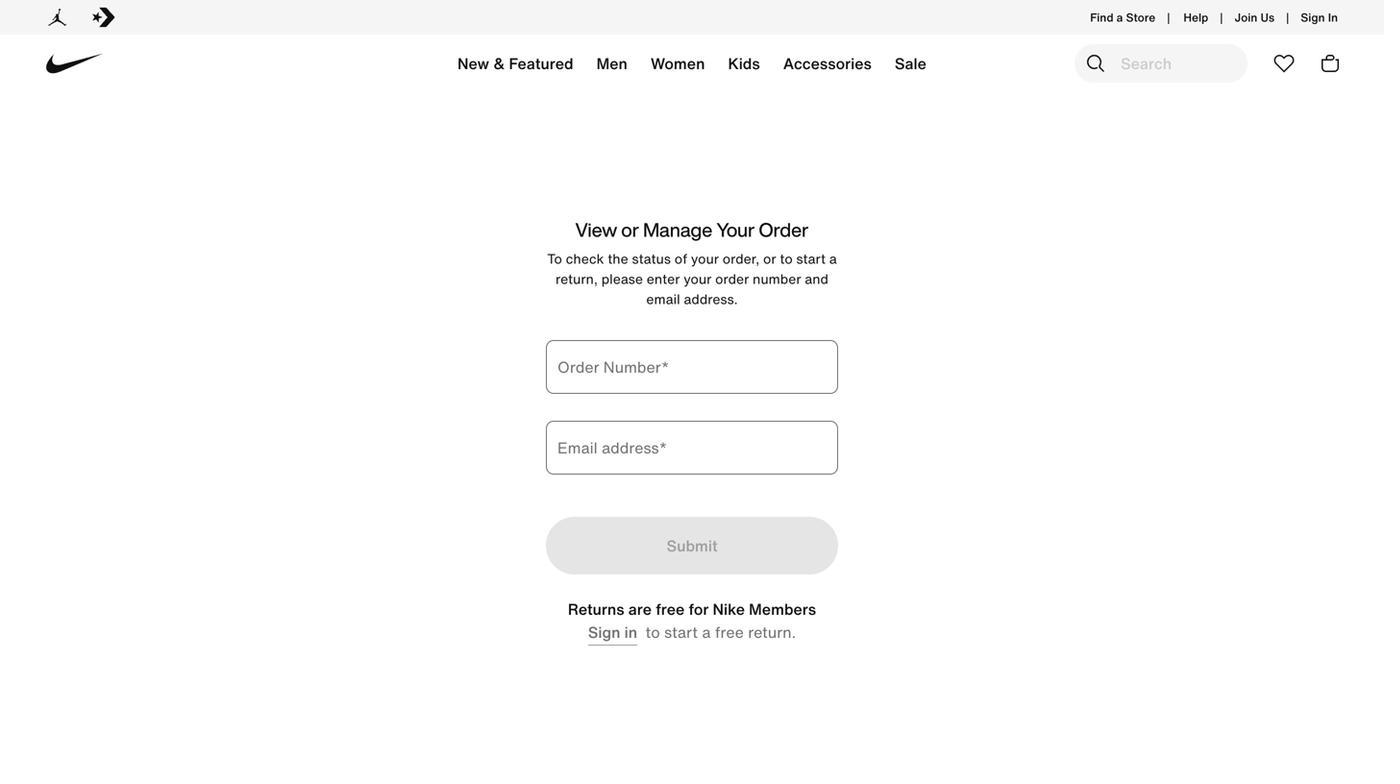 Task type: locate. For each thing, give the bounding box(es) containing it.
1 vertical spatial or
[[763, 249, 776, 269]]

1 vertical spatial a
[[829, 249, 837, 269]]

|
[[1167, 9, 1170, 26], [1220, 9, 1223, 26], [1286, 9, 1289, 26]]

sign left the in
[[1301, 9, 1325, 26]]

free right for
[[715, 621, 744, 644]]

submit button
[[546, 517, 838, 575]]

0 horizontal spatial sign
[[588, 621, 621, 644]]

menu bar containing new & featured
[[327, 38, 1057, 96]]

free
[[656, 598, 685, 621], [715, 621, 744, 644]]

0 vertical spatial or
[[621, 216, 639, 244]]

0 vertical spatial a
[[1117, 9, 1123, 26]]

None text field
[[546, 340, 838, 394]]

1 vertical spatial start
[[664, 621, 698, 644]]

your
[[691, 249, 719, 269], [684, 269, 712, 289]]

sale
[[895, 52, 927, 75]]

start inside returns are free for nike members sign in to start a free return.
[[664, 621, 698, 644]]

sign inside button
[[1301, 9, 1325, 26]]

accessories link
[[772, 40, 883, 94]]

store
[[1126, 9, 1156, 26]]

sign left in
[[588, 621, 621, 644]]

a
[[1117, 9, 1123, 26], [829, 249, 837, 269], [702, 621, 711, 644]]

0 horizontal spatial to
[[645, 621, 660, 644]]

start
[[796, 249, 826, 269], [664, 621, 698, 644]]

| left join
[[1220, 9, 1223, 26]]

to
[[780, 249, 793, 269], [645, 621, 660, 644]]

women link
[[639, 40, 717, 94]]

0 vertical spatial your
[[691, 249, 719, 269]]

2 horizontal spatial |
[[1286, 9, 1289, 26]]

a left nike
[[702, 621, 711, 644]]

a inside returns are free for nike members sign in to start a free return.
[[702, 621, 711, 644]]

the
[[608, 249, 628, 269]]

help
[[1184, 9, 1209, 26]]

1 vertical spatial sign
[[588, 621, 621, 644]]

| for help
[[1220, 9, 1223, 26]]

us
[[1261, 9, 1275, 26]]

3 | from the left
[[1286, 9, 1289, 26]]

0 horizontal spatial start
[[664, 621, 698, 644]]

0 vertical spatial *
[[661, 356, 669, 379]]

* down email
[[661, 356, 669, 379]]

menu bar
[[327, 38, 1057, 96]]

| left help
[[1167, 9, 1170, 26]]

jordan image
[[46, 6, 69, 29]]

1 horizontal spatial a
[[829, 249, 837, 269]]

a right the order,
[[829, 249, 837, 269]]

order right your
[[759, 216, 809, 244]]

to
[[547, 249, 562, 269]]

free left for
[[656, 598, 685, 621]]

find
[[1090, 9, 1114, 26]]

nike home page image
[[37, 26, 112, 102]]

status
[[632, 249, 671, 269]]

or up number
[[763, 249, 776, 269]]

converse image
[[92, 6, 115, 29]]

to inside returns are free for nike members sign in to start a free return.
[[645, 621, 660, 644]]

sign
[[1301, 9, 1325, 26], [588, 621, 621, 644]]

to up number
[[780, 249, 793, 269]]

order left number
[[558, 356, 599, 379]]

join
[[1235, 9, 1258, 26]]

None email field
[[546, 421, 838, 475]]

or
[[621, 216, 639, 244], [763, 249, 776, 269]]

0 vertical spatial start
[[796, 249, 826, 269]]

of
[[675, 249, 687, 269]]

1 horizontal spatial sign
[[1301, 9, 1325, 26]]

1 vertical spatial order
[[558, 356, 599, 379]]

1 | from the left
[[1167, 9, 1170, 26]]

*
[[661, 356, 669, 379], [659, 436, 667, 459]]

sign in button
[[588, 621, 637, 646]]

0 vertical spatial to
[[780, 249, 793, 269]]

a right find at top right
[[1117, 9, 1123, 26]]

* right the email
[[659, 436, 667, 459]]

number
[[753, 269, 801, 289]]

new & featured
[[458, 52, 573, 75]]

1 horizontal spatial order
[[759, 216, 809, 244]]

order inside view or manage your order to check the status of your order, or to start a return, please enter your order number and email address.
[[759, 216, 809, 244]]

0 horizontal spatial a
[[702, 621, 711, 644]]

join us
[[1235, 9, 1275, 26]]

to right in
[[645, 621, 660, 644]]

new
[[458, 52, 489, 75]]

Search Products text field
[[1075, 44, 1248, 83]]

1 horizontal spatial |
[[1220, 9, 1223, 26]]

0 vertical spatial order
[[759, 216, 809, 244]]

order
[[759, 216, 809, 244], [558, 356, 599, 379]]

featured
[[509, 52, 573, 75]]

start up the and
[[796, 249, 826, 269]]

view or manage your order to check the status of your order, or to start a return, please enter your order number and email address.
[[547, 216, 837, 309]]

men link
[[585, 40, 639, 94]]

men
[[597, 52, 628, 75]]

| for find a store
[[1167, 9, 1170, 26]]

your right of
[[691, 249, 719, 269]]

1 vertical spatial to
[[645, 621, 660, 644]]

0 horizontal spatial |
[[1167, 9, 1170, 26]]

1 vertical spatial *
[[659, 436, 667, 459]]

your up address. on the top
[[684, 269, 712, 289]]

address.
[[684, 289, 738, 309]]

2 | from the left
[[1220, 9, 1223, 26]]

start right "are"
[[664, 621, 698, 644]]

| right us at the top of the page
[[1286, 9, 1289, 26]]

order
[[715, 269, 749, 289]]

sign in
[[1301, 9, 1338, 26]]

return.
[[748, 621, 796, 644]]

2 vertical spatial a
[[702, 621, 711, 644]]

1 vertical spatial your
[[684, 269, 712, 289]]

kids
[[728, 52, 760, 75]]

manage
[[643, 216, 713, 244]]

or up the
[[621, 216, 639, 244]]

favorites image
[[1273, 52, 1296, 75]]

1 horizontal spatial to
[[780, 249, 793, 269]]

find a store link
[[1086, 1, 1159, 34]]

0 vertical spatial sign
[[1301, 9, 1325, 26]]

new & featured link
[[446, 40, 585, 94]]

1 horizontal spatial start
[[796, 249, 826, 269]]

women
[[651, 52, 705, 75]]



Task type: vqa. For each thing, say whether or not it's contained in the screenshot.
rightmost Free
yes



Task type: describe. For each thing, give the bounding box(es) containing it.
* for email address
[[659, 436, 667, 459]]

address
[[602, 436, 659, 459]]

join us link
[[1235, 1, 1275, 34]]

| for join us
[[1286, 9, 1289, 26]]

0 horizontal spatial or
[[621, 216, 639, 244]]

for
[[689, 598, 709, 621]]

returns are free for nike members sign in to start a free return.
[[568, 598, 816, 644]]

find a store
[[1090, 9, 1156, 26]]

members
[[749, 598, 816, 621]]

your
[[717, 216, 755, 244]]

1 horizontal spatial free
[[715, 621, 744, 644]]

return,
[[556, 269, 598, 289]]

please
[[602, 269, 643, 289]]

* for order number
[[661, 356, 669, 379]]

nike
[[713, 598, 745, 621]]

help link
[[1176, 5, 1216, 30]]

email
[[646, 289, 680, 309]]

are
[[628, 598, 652, 621]]

sign inside returns are free for nike members sign in to start a free return.
[[588, 621, 621, 644]]

order,
[[723, 249, 760, 269]]

email
[[558, 436, 598, 459]]

&
[[493, 52, 505, 75]]

1 horizontal spatial or
[[763, 249, 776, 269]]

2 horizontal spatial a
[[1117, 9, 1123, 26]]

to inside view or manage your order to check the status of your order, or to start a return, please enter your order number and email address.
[[780, 249, 793, 269]]

sign in button
[[1301, 1, 1338, 34]]

view
[[575, 216, 617, 244]]

0 horizontal spatial order
[[558, 356, 599, 379]]

in
[[625, 621, 637, 644]]

returns
[[568, 598, 624, 621]]

start inside view or manage your order to check the status of your order, or to start a return, please enter your order number and email address.
[[796, 249, 826, 269]]

enter
[[647, 269, 680, 289]]

submit
[[667, 534, 718, 558]]

open search modal image
[[1084, 52, 1107, 75]]

order number *
[[558, 356, 669, 379]]

0 horizontal spatial free
[[656, 598, 685, 621]]

accessories
[[783, 52, 872, 75]]

a inside view or manage your order to check the status of your order, or to start a return, please enter your order number and email address.
[[829, 249, 837, 269]]

check
[[566, 249, 604, 269]]

number
[[603, 356, 661, 379]]

email address *
[[558, 436, 667, 459]]

kids link
[[717, 40, 772, 94]]

sale link
[[883, 40, 938, 94]]

in
[[1328, 9, 1338, 26]]

and
[[805, 269, 829, 289]]



